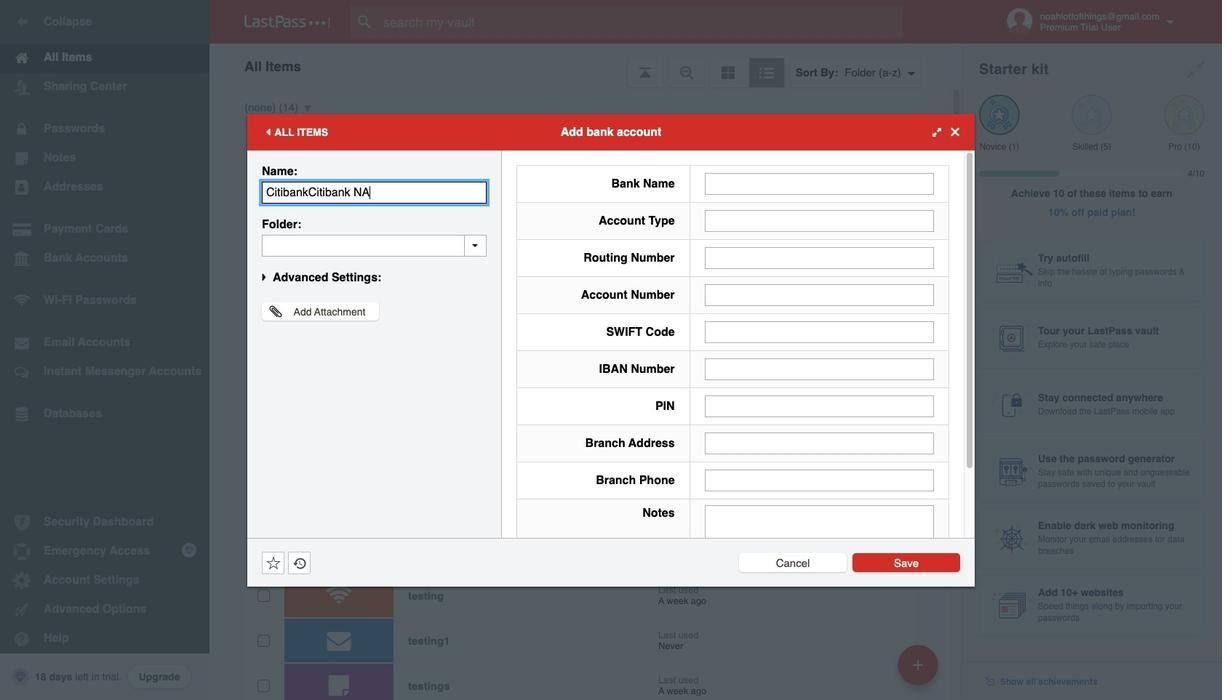 Task type: describe. For each thing, give the bounding box(es) containing it.
Search search field
[[351, 6, 932, 38]]

new item navigation
[[893, 641, 948, 701]]

new item image
[[914, 661, 924, 671]]

lastpass image
[[245, 15, 330, 28]]



Task type: vqa. For each thing, say whether or not it's contained in the screenshot.
Caret Right "Image"
no



Task type: locate. For each thing, give the bounding box(es) containing it.
dialog
[[247, 114, 975, 605]]

main navigation navigation
[[0, 0, 210, 701]]

None text field
[[705, 173, 935, 195], [262, 182, 487, 203], [262, 235, 487, 257], [705, 321, 935, 343], [705, 358, 935, 380], [705, 396, 935, 417], [705, 470, 935, 492], [705, 173, 935, 195], [262, 182, 487, 203], [262, 235, 487, 257], [705, 321, 935, 343], [705, 358, 935, 380], [705, 396, 935, 417], [705, 470, 935, 492]]

search my vault text field
[[351, 6, 932, 38]]

vault options navigation
[[210, 44, 962, 87]]

None text field
[[705, 210, 935, 232], [705, 247, 935, 269], [705, 284, 935, 306], [705, 433, 935, 455], [705, 506, 935, 596], [705, 210, 935, 232], [705, 247, 935, 269], [705, 284, 935, 306], [705, 433, 935, 455], [705, 506, 935, 596]]



